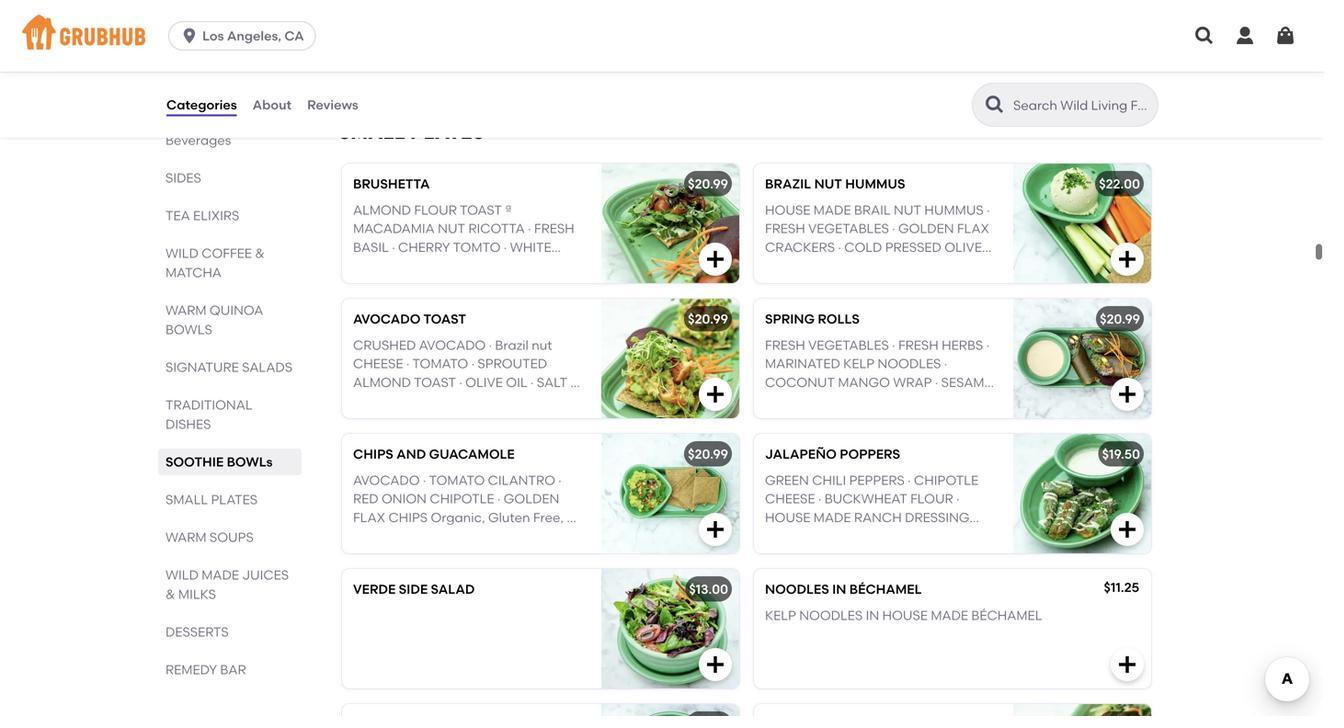 Task type: describe. For each thing, give the bounding box(es) containing it.
crackers
[[765, 240, 835, 255]]

green
[[765, 473, 809, 488]]

free, inside crushed avocado · brazil nut cheese · tomato · sprouted almond toast · olive oil · salt & pepper  organic, gluten free, & raw
[[506, 393, 537, 409]]

categories
[[166, 97, 237, 113]]

nut
[[532, 337, 552, 353]]

1 vertical spatial small plates
[[166, 492, 258, 508]]

almond inside acai · almond cashew milk · honey blueberries · sweet cream  · granola · cinnamon · blue majick
[[394, 2, 452, 17]]

kelp noodles in house made béchamel
[[765, 608, 1042, 623]]

kalamata
[[442, 258, 511, 274]]

soups
[[210, 530, 254, 545]]

noodles in béchamel
[[765, 582, 922, 597]]

$19.50
[[1102, 447, 1140, 462]]

organic, inside the fresh vegetables · fresh herbs · marinated kelp noodles · coconut mango wrap · sesame dip  organic, gluten free, & raw
[[789, 393, 844, 409]]

coffee
[[202, 246, 252, 261]]

0 horizontal spatial plates
[[211, 492, 258, 508]]

0 horizontal spatial kelp
[[765, 608, 796, 623]]

made inside "green chili peppers · chipotle cheese · buckwheat flour · house made ranch dressing organic, gluten free, & raw"
[[814, 510, 851, 526]]

signature salads
[[166, 360, 293, 375]]

1 vertical spatial toast
[[423, 311, 466, 327]]

toast inside crushed avocado · brazil nut cheese · tomato · sprouted almond toast · olive oil · salt & pepper  organic, gluten free, & raw
[[414, 375, 456, 390]]

$20.99 for green chili peppers · chipotle cheese · buckwheat flour · house made ranch dressing organic, gluten free, & raw
[[688, 447, 728, 462]]

& inside the fresh vegetables · fresh herbs · marinated kelp noodles · coconut mango wrap · sesame dip  organic, gluten free, & raw
[[925, 393, 935, 409]]

dishes
[[166, 417, 211, 432]]

golden for free,
[[504, 491, 559, 507]]

peppers
[[849, 473, 905, 488]]

Search Wild Living Foods search field
[[1012, 97, 1152, 114]]

raw inside avocado · tomato cilantro · red onion chipotle · golden flax chips  organic, gluten free, & raw
[[353, 529, 380, 544]]

crystal bowl image
[[601, 705, 739, 716]]

basil
[[353, 240, 389, 255]]

$22.00
[[1099, 176, 1140, 192]]

made inside wild made juices & milks
[[202, 567, 239, 583]]

svg image for crushed avocado · brazil nut cheese · tomato · sprouted almond toast · olive oil · salt & pepper  organic, gluten free, & raw
[[704, 384, 727, 406]]

matcha
[[166, 265, 222, 281]]

gluten inside avocado · tomato cilantro · red onion chipotle · golden flax chips  organic, gluten free, & raw
[[488, 510, 530, 526]]

wrap
[[893, 375, 932, 390]]

dressing
[[905, 510, 970, 526]]

0 vertical spatial béchamel
[[850, 582, 922, 597]]

0 vertical spatial chips
[[353, 447, 393, 462]]

almond inside crushed avocado · brazil nut cheese · tomato · sprouted almond toast · olive oil · salt & pepper  organic, gluten free, & raw
[[353, 375, 411, 390]]

milks
[[178, 587, 216, 602]]

almond  flour toast ª macadamia nut ricotta · fresh basil · cherry tomto · white truffle oil · kalamata olives
[[353, 202, 575, 274]]

toast inside almond  flour toast ª macadamia nut ricotta · fresh basil · cherry tomto · white truffle oil · kalamata olives
[[460, 202, 502, 218]]

svg image inside main navigation navigation
[[1234, 25, 1256, 47]]

organic, inside house made brail nut hummus · fresh vegetables · golden flax crackers · cold pressed olive oil  organic, gluten free, & raw
[[790, 258, 844, 274]]

marinated
[[765, 356, 840, 372]]

$13.00
[[689, 582, 728, 597]]

made inside house made brail nut hummus · fresh vegetables · golden flax crackers · cold pressed olive oil  organic, gluten free, & raw
[[814, 202, 851, 218]]

& inside "green chili peppers · chipotle cheese · buckwheat flour · house made ranch dressing organic, gluten free, & raw"
[[901, 529, 911, 544]]

wild made juices & milks
[[166, 567, 289, 602]]

oil inside crushed avocado · brazil nut cheese · tomato · sprouted almond toast · olive oil · salt & pepper  organic, gluten free, & raw
[[506, 375, 528, 390]]

free, inside avocado · tomato cilantro · red onion chipotle · golden flax chips  organic, gluten free, & raw
[[533, 510, 564, 526]]

spring rolls
[[765, 311, 860, 327]]

fresh vegetables · fresh herbs · marinated kelp noodles · coconut mango wrap · sesame dip  organic, gluten free, & raw
[[765, 337, 992, 409]]

1 horizontal spatial small
[[338, 121, 406, 144]]

truffle
[[353, 258, 408, 274]]

poppers
[[840, 447, 900, 462]]

cold
[[844, 240, 882, 255]]

raw inside house made brail nut hummus · fresh vegetables · golden flax crackers · cold pressed olive oil  organic, gluten free, & raw
[[939, 258, 966, 274]]

fresh up marinated
[[765, 337, 805, 353]]

chipotle inside "green chili peppers · chipotle cheese · buckwheat flour · house made ranch dressing organic, gluten free, & raw"
[[914, 473, 979, 488]]

almond inside almond  flour toast ª macadamia nut ricotta · fresh basil · cherry tomto · white truffle oil · kalamata olives
[[353, 202, 411, 218]]

verde side salad image
[[601, 569, 739, 689]]

$20.99 for fresh vegetables · fresh herbs · marinated kelp noodles · coconut mango wrap · sesame dip  organic, gluten free, & raw
[[688, 311, 728, 327]]

granola
[[409, 39, 475, 55]]

dip
[[765, 393, 786, 409]]

tomto
[[453, 240, 501, 255]]

pressed
[[885, 240, 942, 255]]

red
[[353, 491, 379, 507]]

jalapeño
[[765, 447, 837, 462]]

acai · almond cashew milk · honey blueberries · sweet cream  · granola · cinnamon · blue majick
[[353, 2, 566, 73]]

herbs
[[942, 337, 983, 353]]

jalapeño poppers image
[[1013, 434, 1151, 554]]

& inside wild made juices & milks
[[166, 587, 175, 602]]

buckwheat
[[825, 491, 908, 507]]

& inside house made brail nut hummus · fresh vegetables · golden flax crackers · cold pressed olive oil  organic, gluten free, & raw
[[926, 258, 935, 274]]

beverages
[[166, 132, 231, 148]]

1 vertical spatial noodles
[[765, 582, 829, 597]]

warm soups
[[166, 530, 254, 545]]

green chili peppers · chipotle cheese · buckwheat flour · house made ranch dressing organic, gluten free, & raw
[[765, 473, 979, 544]]

los angeles, ca button
[[168, 21, 323, 51]]

chips and guacamole
[[353, 447, 515, 462]]

categories button
[[166, 72, 238, 138]]

sweet
[[495, 20, 538, 36]]

$11.25
[[1104, 580, 1139, 596]]

brazil
[[495, 337, 529, 353]]

warm for warm quinoa bowls
[[166, 303, 207, 318]]

svg image inside los angeles, ca button
[[180, 27, 199, 45]]

coconut
[[765, 375, 835, 390]]

& inside avocado · tomato cilantro · red onion chipotle · golden flax chips  organic, gluten free, & raw
[[567, 510, 577, 526]]

acai · almond cashew milk · honey blueberries · sweet cream  · granola · cinnamon · blue majick button
[[342, 0, 739, 83]]

cheese for crushed
[[353, 356, 403, 372]]

1 horizontal spatial nut
[[814, 176, 842, 192]]

brazil
[[765, 176, 811, 192]]

1 horizontal spatial béchamel
[[972, 608, 1042, 623]]

avocado · tomato cilantro · red onion chipotle · golden flax chips  organic, gluten free, & raw
[[353, 473, 577, 544]]

house made brail nut hummus · fresh vegetables · golden flax crackers · cold pressed olive oil  organic, gluten free, & raw
[[765, 202, 990, 274]]

spring rolls image
[[1013, 299, 1151, 419]]

bowls
[[166, 322, 212, 338]]

cilantro
[[488, 473, 555, 488]]

organic, inside crushed avocado · brazil nut cheese · tomato · sprouted almond toast · olive oil · salt & pepper  organic, gluten free, & raw
[[404, 393, 458, 409]]

free, inside "green chili peppers · chipotle cheese · buckwheat flour · house made ranch dressing organic, gluten free, & raw"
[[868, 529, 898, 544]]

remedy
[[166, 662, 217, 678]]

cheese for green
[[765, 491, 815, 507]]

majick
[[389, 58, 439, 73]]

ricotta
[[468, 221, 525, 237]]

salads
[[242, 360, 293, 375]]

free, inside the fresh vegetables · fresh herbs · marinated kelp noodles · coconut mango wrap · sesame dip  organic, gluten free, & raw
[[892, 393, 922, 409]]

angeles,
[[227, 28, 281, 44]]

avocado for toast
[[353, 311, 421, 327]]

macadamia
[[353, 221, 435, 237]]

warm quinoa bowls
[[166, 303, 263, 338]]

reviews button
[[306, 72, 359, 138]]

cherry
[[398, 240, 450, 255]]

flour inside "green chili peppers · chipotle cheese · buckwheat flour · house made ranch dressing organic, gluten free, & raw"
[[911, 491, 953, 507]]

avocado toast image
[[601, 299, 739, 419]]

olive inside crushed avocado · brazil nut cheese · tomato · sprouted almond toast · olive oil · salt & pepper  organic, gluten free, & raw
[[466, 375, 503, 390]]

oil for organic,
[[765, 258, 787, 274]]

chips and guacamole image
[[601, 434, 739, 554]]

traditional dishes
[[166, 397, 253, 432]]

cinnamon
[[484, 39, 559, 55]]

juices
[[242, 567, 289, 583]]

brail
[[854, 202, 891, 218]]

raw inside crushed avocado · brazil nut cheese · tomato · sprouted almond toast · olive oil · salt & pepper  organic, gluten free, & raw
[[553, 393, 580, 409]]

$20.99 for house made brail nut hummus · fresh vegetables · golden flax crackers · cold pressed olive oil  organic, gluten free, & raw
[[688, 176, 728, 192]]

sesame
[[941, 375, 992, 390]]

blue
[[353, 58, 385, 73]]

gift special image
[[601, 0, 739, 83]]

desserts
[[166, 624, 229, 640]]

elixirs
[[193, 208, 239, 223]]

jalapeño poppers
[[765, 447, 900, 462]]



Task type: vqa. For each thing, say whether or not it's contained in the screenshot.
leftmost Snack
no



Task type: locate. For each thing, give the bounding box(es) containing it.
1 vertical spatial flour
[[911, 491, 953, 507]]

cheese down crushed
[[353, 356, 403, 372]]

ranch
[[854, 510, 902, 526]]

plates down majick
[[410, 121, 485, 144]]

traditional
[[166, 397, 253, 413]]

1 horizontal spatial olive
[[945, 240, 982, 255]]

1 horizontal spatial kelp
[[844, 356, 875, 372]]

raw inside the fresh vegetables · fresh herbs · marinated kelp noodles · coconut mango wrap · sesame dip  organic, gluten free, & raw
[[938, 393, 965, 409]]

flax inside avocado · tomato cilantro · red onion chipotle · golden flax chips  organic, gluten free, & raw
[[353, 510, 385, 526]]

avocado up crushed
[[353, 311, 421, 327]]

salad
[[431, 582, 475, 597]]

verde side salad
[[353, 582, 475, 597]]

olives
[[514, 258, 560, 274]]

bowls
[[227, 454, 273, 470]]

verde
[[353, 582, 396, 597]]

1 horizontal spatial hummus
[[925, 202, 984, 218]]

0 vertical spatial warm
[[166, 303, 207, 318]]

1 horizontal spatial flax
[[957, 221, 990, 237]]

avocado down the avocado toast
[[419, 337, 486, 353]]

0 horizontal spatial oil
[[411, 258, 432, 274]]

1 vertical spatial kelp
[[765, 608, 796, 623]]

los
[[202, 28, 224, 44]]

0 vertical spatial nut
[[814, 176, 842, 192]]

kelp
[[844, 356, 875, 372], [765, 608, 796, 623]]

olive
[[945, 240, 982, 255], [466, 375, 503, 390]]

fresh inside almond  flour toast ª macadamia nut ricotta · fresh basil · cherry tomto · white truffle oil · kalamata olives
[[534, 221, 575, 237]]

2 vertical spatial noodles
[[799, 608, 863, 623]]

1 horizontal spatial plates
[[410, 121, 485, 144]]

0 horizontal spatial flax
[[353, 510, 385, 526]]

pepper
[[353, 393, 401, 409]]

tomato inside avocado · tomato cilantro · red onion chipotle · golden flax chips  organic, gluten free, & raw
[[429, 473, 485, 488]]

1 warm from the top
[[166, 303, 207, 318]]

white
[[510, 240, 551, 255]]

almond up blueberries on the top of the page
[[394, 2, 452, 17]]

gluten down mango
[[847, 393, 889, 409]]

warm inside warm quinoa bowls
[[166, 303, 207, 318]]

main navigation navigation
[[0, 0, 1324, 72]]

brazil nut hummus
[[765, 176, 905, 192]]

almond
[[394, 2, 452, 17], [353, 202, 411, 218], [353, 375, 411, 390]]

organic, inside avocado · tomato cilantro · red onion chipotle · golden flax chips  organic, gluten free, & raw
[[431, 510, 485, 526]]

noodles inside the fresh vegetables · fresh herbs · marinated kelp noodles · coconut mango wrap · sesame dip  organic, gluten free, & raw
[[878, 356, 941, 372]]

0 horizontal spatial small
[[166, 492, 208, 508]]

noodles down noodles in béchamel at the bottom right
[[799, 608, 863, 623]]

2 vertical spatial almond
[[353, 375, 411, 390]]

sprouted
[[478, 356, 547, 372]]

vegetables inside house made brail nut hummus · fresh vegetables · golden flax crackers · cold pressed olive oil  organic, gluten free, & raw
[[808, 221, 889, 237]]

0 horizontal spatial nut
[[438, 221, 465, 237]]

0 vertical spatial tomato
[[412, 356, 468, 372]]

small plates up 'brushetta'
[[338, 121, 485, 144]]

chipotle inside avocado · tomato cilantro · red onion chipotle · golden flax chips  organic, gluten free, & raw
[[430, 491, 494, 507]]

raw down red
[[353, 529, 380, 544]]

small plates up the warm soups
[[166, 492, 258, 508]]

organic, up chips and guacamole
[[404, 393, 458, 409]]

0 vertical spatial almond
[[394, 2, 452, 17]]

0 vertical spatial golden
[[899, 221, 954, 237]]

raw down salt
[[553, 393, 580, 409]]

0 vertical spatial vegetables
[[808, 221, 889, 237]]

0 vertical spatial wild
[[166, 246, 199, 261]]

flour up dressing
[[911, 491, 953, 507]]

gluten down cold
[[847, 258, 889, 274]]

1 vertical spatial nut
[[894, 202, 921, 218]]

free, down "wrap"
[[892, 393, 922, 409]]

honey
[[353, 20, 399, 36]]

burrata image
[[1013, 705, 1151, 716]]

gluten inside the fresh vegetables · fresh herbs · marinated kelp noodles · coconut mango wrap · sesame dip  organic, gluten free, & raw
[[847, 393, 889, 409]]

2 warm from the top
[[166, 530, 207, 545]]

svg image for kelp noodles in house made béchamel
[[1117, 654, 1139, 676]]

vegetables down rolls
[[808, 337, 889, 353]]

1 vertical spatial béchamel
[[972, 608, 1042, 623]]

raw down pressed
[[939, 258, 966, 274]]

nut inside house made brail nut hummus · fresh vegetables · golden flax crackers · cold pressed olive oil  organic, gluten free, & raw
[[894, 202, 921, 218]]

organic, inside "green chili peppers · chipotle cheese · buckwheat flour · house made ranch dressing organic, gluten free, & raw"
[[765, 529, 820, 544]]

cashew
[[455, 2, 512, 17]]

about button
[[252, 72, 293, 138]]

1 horizontal spatial in
[[866, 608, 879, 623]]

1 vertical spatial avocado
[[419, 337, 486, 353]]

0 vertical spatial in
[[832, 582, 846, 597]]

wild inside wild coffee & matcha
[[166, 246, 199, 261]]

organic, down the crackers
[[790, 258, 844, 274]]

1 horizontal spatial small plates
[[338, 121, 485, 144]]

1 vertical spatial hummus
[[925, 202, 984, 218]]

avocado inside avocado · tomato cilantro · red onion chipotle · golden flax chips  organic, gluten free, & raw
[[353, 473, 420, 488]]

almond up macadamia
[[353, 202, 411, 218]]

avocado toast
[[353, 311, 466, 327]]

svg image for almond  flour toast ª macadamia nut ricotta · fresh basil · cherry tomto · white truffle oil · kalamata olives
[[704, 248, 727, 271]]

svg image
[[1234, 25, 1256, 47], [704, 248, 727, 271], [1117, 248, 1139, 271], [704, 384, 727, 406], [704, 519, 727, 541], [1117, 654, 1139, 676]]

gluten down sprouted
[[461, 393, 503, 409]]

free, down the "cilantro"
[[533, 510, 564, 526]]

1 vertical spatial chipotle
[[430, 491, 494, 507]]

house inside "green chili peppers · chipotle cheese · buckwheat flour · house made ranch dressing organic, gluten free, & raw"
[[765, 510, 811, 526]]

gluten
[[847, 258, 889, 274], [461, 393, 503, 409], [847, 393, 889, 409], [488, 510, 530, 526], [823, 529, 865, 544]]

0 vertical spatial chipotle
[[914, 473, 979, 488]]

onion
[[382, 491, 427, 507]]

1 wild from the top
[[166, 246, 199, 261]]

1 vertical spatial olive
[[466, 375, 503, 390]]

almond up pepper
[[353, 375, 411, 390]]

ca
[[284, 28, 304, 44]]

brushetta
[[353, 176, 430, 192]]

fresh up the crackers
[[765, 221, 805, 237]]

free, down ranch
[[868, 529, 898, 544]]

0 horizontal spatial in
[[832, 582, 846, 597]]

0 vertical spatial avocado
[[353, 311, 421, 327]]

golden up pressed
[[899, 221, 954, 237]]

1 vertical spatial golden
[[504, 491, 559, 507]]

chips down onion
[[389, 510, 428, 526]]

2 horizontal spatial oil
[[765, 258, 787, 274]]

spring
[[765, 311, 815, 327]]

search icon image
[[984, 94, 1006, 116]]

organic, down the guacamole
[[431, 510, 485, 526]]

hummus up brail
[[845, 176, 905, 192]]

0 vertical spatial kelp
[[844, 356, 875, 372]]

fresh up "wrap"
[[899, 337, 939, 353]]

0 horizontal spatial olive
[[466, 375, 503, 390]]

free, down sprouted
[[506, 393, 537, 409]]

house inside house made brail nut hummus · fresh vegetables · golden flax crackers · cold pressed olive oil  organic, gluten free, & raw
[[765, 202, 811, 218]]

wild
[[166, 246, 199, 261], [166, 567, 199, 583]]

2 vertical spatial avocado
[[353, 473, 420, 488]]

cheese inside "green chili peppers · chipotle cheese · buckwheat flour · house made ranch dressing organic, gluten free, & raw"
[[765, 491, 815, 507]]

chips left and
[[353, 447, 393, 462]]

mango
[[838, 375, 890, 390]]

2 vertical spatial nut
[[438, 221, 465, 237]]

guacamole
[[429, 447, 515, 462]]

flax for ·
[[957, 221, 990, 237]]

in down noodles in béchamel at the bottom right
[[866, 608, 879, 623]]

tomato inside crushed avocado · brazil nut cheese · tomato · sprouted almond toast · olive oil · salt & pepper  organic, gluten free, & raw
[[412, 356, 468, 372]]

oil inside house made brail nut hummus · fresh vegetables · golden flax crackers · cold pressed olive oil  organic, gluten free, & raw
[[765, 258, 787, 274]]

svg image for avocado · tomato cilantro · red onion chipotle · golden flax chips  organic, gluten free, & raw
[[704, 519, 727, 541]]

oil for ·
[[411, 258, 432, 274]]

wild up matcha
[[166, 246, 199, 261]]

chips inside avocado · tomato cilantro · red onion chipotle · golden flax chips  organic, gluten free, & raw
[[389, 510, 428, 526]]

in
[[832, 582, 846, 597], [866, 608, 879, 623]]

chipotle
[[914, 473, 979, 488], [430, 491, 494, 507]]

chili
[[812, 473, 846, 488]]

1 horizontal spatial cheese
[[765, 491, 815, 507]]

soothie
[[166, 454, 224, 470]]

0 vertical spatial flour
[[414, 202, 457, 218]]

raw down dressing
[[914, 529, 941, 544]]

tea
[[166, 208, 190, 223]]

1 vertical spatial chips
[[389, 510, 428, 526]]

free,
[[892, 258, 923, 274], [506, 393, 537, 409], [892, 393, 922, 409], [533, 510, 564, 526], [868, 529, 898, 544]]

0 vertical spatial plates
[[410, 121, 485, 144]]

warm up 'bowls'
[[166, 303, 207, 318]]

olive inside house made brail nut hummus · fresh vegetables · golden flax crackers · cold pressed olive oil  organic, gluten free, & raw
[[945, 240, 982, 255]]

olive down sprouted
[[466, 375, 503, 390]]

& inside wild coffee & matcha
[[255, 246, 265, 261]]

nut right brail
[[894, 202, 921, 218]]

crushed
[[353, 337, 416, 353]]

noodles right the $13.00
[[765, 582, 829, 597]]

avocado inside crushed avocado · brazil nut cheese · tomato · sprouted almond toast · olive oil · salt & pepper  organic, gluten free, & raw
[[419, 337, 486, 353]]

1 vertical spatial almond
[[353, 202, 411, 218]]

olive right pressed
[[945, 240, 982, 255]]

1 horizontal spatial golden
[[899, 221, 954, 237]]

raw
[[939, 258, 966, 274], [553, 393, 580, 409], [938, 393, 965, 409], [353, 529, 380, 544], [914, 529, 941, 544]]

fresh up white at the left of the page
[[534, 221, 575, 237]]

free, down pressed
[[892, 258, 923, 274]]

0 vertical spatial flax
[[957, 221, 990, 237]]

2 vegetables from the top
[[808, 337, 889, 353]]

ª
[[505, 202, 512, 218]]

1 vertical spatial tomato
[[429, 473, 485, 488]]

flour inside almond  flour toast ª macadamia nut ricotta · fresh basil · cherry tomto · white truffle oil · kalamata olives
[[414, 202, 457, 218]]

in up kelp noodles in house made béchamel
[[832, 582, 846, 597]]

wild inside wild made juices & milks
[[166, 567, 199, 583]]

0 vertical spatial house
[[765, 202, 811, 218]]

house down brazil
[[765, 202, 811, 218]]

1 vertical spatial cheese
[[765, 491, 815, 507]]

1 vertical spatial in
[[866, 608, 879, 623]]

1 horizontal spatial oil
[[506, 375, 528, 390]]

golden for pressed
[[899, 221, 954, 237]]

chips
[[353, 447, 393, 462], [389, 510, 428, 526]]

nut up tomto
[[438, 221, 465, 237]]

hummus inside house made brail nut hummus · fresh vegetables · golden flax crackers · cold pressed olive oil  organic, gluten free, & raw
[[925, 202, 984, 218]]

signature
[[166, 360, 239, 375]]

raw down "sesame"
[[938, 393, 965, 409]]

wild coffee & matcha
[[166, 246, 265, 281]]

$20.99
[[688, 176, 728, 192], [688, 311, 728, 327], [1100, 311, 1140, 327], [688, 447, 728, 462]]

tea elixirs
[[166, 208, 239, 223]]

avocado for ·
[[353, 473, 420, 488]]

gluten inside house made brail nut hummus · fresh vegetables · golden flax crackers · cold pressed olive oil  organic, gluten free, & raw
[[847, 258, 889, 274]]

toast down crushed
[[414, 375, 456, 390]]

0 vertical spatial small
[[338, 121, 406, 144]]

kelp down noodles in béchamel at the bottom right
[[765, 608, 796, 623]]

2 wild from the top
[[166, 567, 199, 583]]

gluten inside "green chili peppers · chipotle cheese · buckwheat flour · house made ranch dressing organic, gluten free, & raw"
[[823, 529, 865, 544]]

2 horizontal spatial nut
[[894, 202, 921, 218]]

flour up cherry
[[414, 202, 457, 218]]

noodles up "wrap"
[[878, 356, 941, 372]]

bar
[[220, 662, 246, 678]]

1 vertical spatial flax
[[353, 510, 385, 526]]

0 horizontal spatial flour
[[414, 202, 457, 218]]

hummus up pressed
[[925, 202, 984, 218]]

warm for warm soups
[[166, 530, 207, 545]]

kelp inside the fresh vegetables · fresh herbs · marinated kelp noodles · coconut mango wrap · sesame dip  organic, gluten free, & raw
[[844, 356, 875, 372]]

0 vertical spatial noodles
[[878, 356, 941, 372]]

1 horizontal spatial flour
[[911, 491, 953, 507]]

salt
[[537, 375, 567, 390]]

toast
[[460, 202, 502, 218], [423, 311, 466, 327], [414, 375, 456, 390]]

nut right brazil
[[814, 176, 842, 192]]

1 vertical spatial vegetables
[[808, 337, 889, 353]]

small plates
[[338, 121, 485, 144], [166, 492, 258, 508]]

plates up soups at the left bottom
[[211, 492, 258, 508]]

wild for matcha
[[166, 246, 199, 261]]

brazil nut hummus image
[[1013, 164, 1151, 283]]

svg image
[[1194, 25, 1216, 47], [1275, 25, 1297, 47], [180, 27, 199, 45], [704, 48, 727, 70], [1117, 384, 1139, 406], [1117, 519, 1139, 541], [704, 654, 727, 676]]

avocado
[[353, 311, 421, 327], [419, 337, 486, 353], [353, 473, 420, 488]]

0 vertical spatial toast
[[460, 202, 502, 218]]

1 vertical spatial wild
[[166, 567, 199, 583]]

quinoa
[[210, 303, 263, 318]]

tomato down the guacamole
[[429, 473, 485, 488]]

cream
[[353, 39, 400, 55]]

gluten down the "cilantro"
[[488, 510, 530, 526]]

svg image for house made brail nut hummus · fresh vegetables · golden flax crackers · cold pressed olive oil  organic, gluten free, & raw
[[1117, 248, 1139, 271]]

2 vertical spatial house
[[882, 608, 928, 623]]

golden inside avocado · tomato cilantro · red onion chipotle · golden flax chips  organic, gluten free, & raw
[[504, 491, 559, 507]]

0 vertical spatial hummus
[[845, 176, 905, 192]]

warm
[[166, 303, 207, 318], [166, 530, 207, 545]]

chipotle up dressing
[[914, 473, 979, 488]]

sides
[[166, 170, 201, 186]]

hummus
[[845, 176, 905, 192], [925, 202, 984, 218]]

toast up crushed avocado · brazil nut cheese · tomato · sprouted almond toast · olive oil · salt & pepper  organic, gluten free, & raw
[[423, 311, 466, 327]]

0 vertical spatial small plates
[[338, 121, 485, 144]]

crushed avocado · brazil nut cheese · tomato · sprouted almond toast · olive oil · salt & pepper  organic, gluten free, & raw
[[353, 337, 580, 409]]

organic, down green
[[765, 529, 820, 544]]

1 horizontal spatial chipotle
[[914, 473, 979, 488]]

0 horizontal spatial béchamel
[[850, 582, 922, 597]]

oil inside almond  flour toast ª macadamia nut ricotta · fresh basil · cherry tomto · white truffle oil · kalamata olives
[[411, 258, 432, 274]]

cheese inside crushed avocado · brazil nut cheese · tomato · sprouted almond toast · olive oil · salt & pepper  organic, gluten free, & raw
[[353, 356, 403, 372]]

0 horizontal spatial chipotle
[[430, 491, 494, 507]]

2 vertical spatial toast
[[414, 375, 456, 390]]

free, inside house made brail nut hummus · fresh vegetables · golden flax crackers · cold pressed olive oil  organic, gluten free, & raw
[[892, 258, 923, 274]]

house
[[765, 202, 811, 218], [765, 510, 811, 526], [882, 608, 928, 623]]

wild up milks
[[166, 567, 199, 583]]

oil down sprouted
[[506, 375, 528, 390]]

vegetables up cold
[[808, 221, 889, 237]]

side
[[399, 582, 428, 597]]

reviews
[[307, 97, 358, 113]]

1 vertical spatial small
[[166, 492, 208, 508]]

organic, down coconut
[[789, 393, 844, 409]]

house down green
[[765, 510, 811, 526]]

kelp up mango
[[844, 356, 875, 372]]

1 vertical spatial plates
[[211, 492, 258, 508]]

golden inside house made brail nut hummus · fresh vegetables · golden flax crackers · cold pressed olive oil  organic, gluten free, & raw
[[899, 221, 954, 237]]

house down noodles in béchamel at the bottom right
[[882, 608, 928, 623]]

oil down cherry
[[411, 258, 432, 274]]

cheese down green
[[765, 491, 815, 507]]

organic,
[[790, 258, 844, 274], [404, 393, 458, 409], [789, 393, 844, 409], [431, 510, 485, 526], [765, 529, 820, 544]]

tomato down the avocado toast
[[412, 356, 468, 372]]

fresh inside house made brail nut hummus · fresh vegetables · golden flax crackers · cold pressed olive oil  organic, gluten free, & raw
[[765, 221, 805, 237]]

flax inside house made brail nut hummus · fresh vegetables · golden flax crackers · cold pressed olive oil  organic, gluten free, & raw
[[957, 221, 990, 237]]

brushetta image
[[601, 164, 739, 283]]

0 vertical spatial olive
[[945, 240, 982, 255]]

0 horizontal spatial hummus
[[845, 176, 905, 192]]

0 vertical spatial cheese
[[353, 356, 403, 372]]

toast up the ricotta
[[460, 202, 502, 218]]

gluten inside crushed avocado · brazil nut cheese · tomato · sprouted almond toast · olive oil · salt & pepper  organic, gluten free, & raw
[[461, 393, 503, 409]]

oil down the crackers
[[765, 258, 787, 274]]

0 horizontal spatial cheese
[[353, 356, 403, 372]]

0 horizontal spatial small plates
[[166, 492, 258, 508]]

1 vertical spatial warm
[[166, 530, 207, 545]]

béchamel
[[850, 582, 922, 597], [972, 608, 1042, 623]]

los angeles, ca
[[202, 28, 304, 44]]

raw inside "green chili peppers · chipotle cheese · buckwheat flour · house made ranch dressing organic, gluten free, & raw"
[[914, 529, 941, 544]]

small down reviews
[[338, 121, 406, 144]]

about
[[253, 97, 292, 113]]

warm left soups at the left bottom
[[166, 530, 207, 545]]

small down soothie
[[166, 492, 208, 508]]

chipotle down the guacamole
[[430, 491, 494, 507]]

flax for red
[[353, 510, 385, 526]]

noodles
[[878, 356, 941, 372], [765, 582, 829, 597], [799, 608, 863, 623]]

nut inside almond  flour toast ª macadamia nut ricotta · fresh basil · cherry tomto · white truffle oil · kalamata olives
[[438, 221, 465, 237]]

1 vertical spatial house
[[765, 510, 811, 526]]

wild for &
[[166, 567, 199, 583]]

1 vegetables from the top
[[808, 221, 889, 237]]

0 horizontal spatial golden
[[504, 491, 559, 507]]

vegetables inside the fresh vegetables · fresh herbs · marinated kelp noodles · coconut mango wrap · sesame dip  organic, gluten free, & raw
[[808, 337, 889, 353]]

avocado up onion
[[353, 473, 420, 488]]

gluten down ranch
[[823, 529, 865, 544]]

vegetables
[[808, 221, 889, 237], [808, 337, 889, 353]]

golden down the "cilantro"
[[504, 491, 559, 507]]



